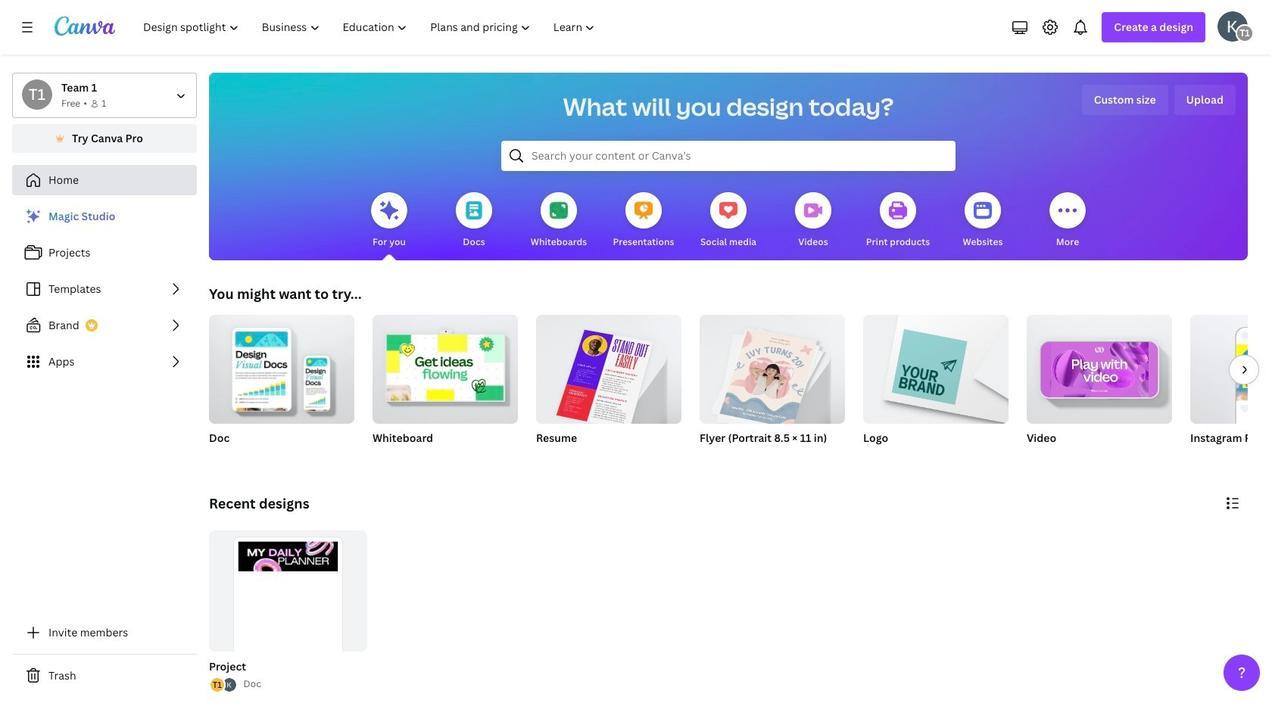 Task type: locate. For each thing, give the bounding box(es) containing it.
1 vertical spatial list
[[209, 678, 238, 694]]

0 horizontal spatial team 1 element
[[22, 80, 52, 110]]

top level navigation element
[[133, 12, 609, 42]]

1 vertical spatial team 1 element
[[22, 80, 52, 110]]

0 vertical spatial list
[[12, 202, 197, 377]]

0 horizontal spatial list
[[12, 202, 197, 377]]

1 horizontal spatial team 1 element
[[1236, 24, 1255, 42]]

None search field
[[502, 141, 956, 171]]

list
[[12, 202, 197, 377], [209, 678, 238, 694]]

kendall parks image
[[1218, 11, 1249, 42]]

1 horizontal spatial list
[[209, 678, 238, 694]]

team 1 image
[[22, 80, 52, 110]]

group
[[209, 309, 355, 465], [209, 309, 355, 424], [373, 309, 518, 465], [373, 309, 518, 424], [536, 309, 682, 465], [536, 309, 682, 431], [700, 309, 845, 465], [700, 309, 845, 429], [864, 315, 1009, 465], [864, 315, 1009, 424], [1027, 315, 1173, 465], [1191, 315, 1273, 465], [206, 531, 367, 694], [209, 531, 367, 692]]

team 1 element
[[1236, 24, 1255, 42], [22, 80, 52, 110]]

team 1 element inside "switch to another team" button
[[22, 80, 52, 110]]



Task type: describe. For each thing, give the bounding box(es) containing it.
Switch to another team button
[[12, 73, 197, 118]]

team 1 image
[[1236, 24, 1255, 42]]

0 vertical spatial team 1 element
[[1236, 24, 1255, 42]]

Search search field
[[532, 142, 926, 170]]



Task type: vqa. For each thing, say whether or not it's contained in the screenshot.
Team 1 icon inside the Switch to another team BUTTON
yes



